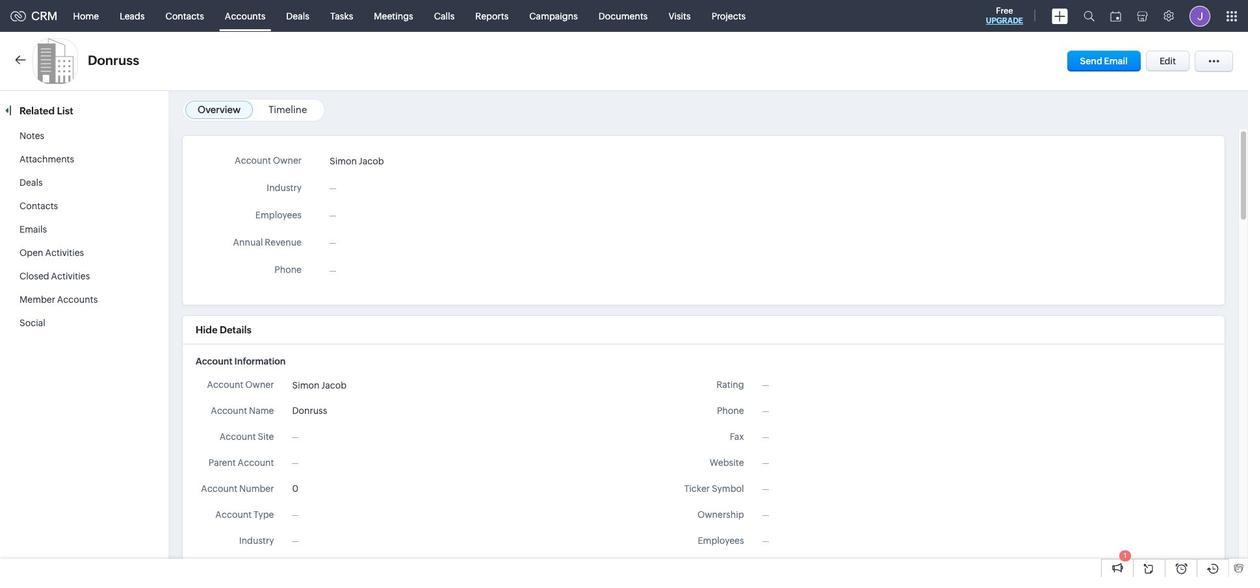 Task type: describe. For each thing, give the bounding box(es) containing it.
create menu image
[[1052, 8, 1068, 24]]

logo image
[[10, 11, 26, 21]]

profile element
[[1182, 0, 1219, 32]]

create menu element
[[1044, 0, 1076, 32]]



Task type: locate. For each thing, give the bounding box(es) containing it.
profile image
[[1190, 6, 1211, 26]]

calendar image
[[1111, 11, 1122, 21]]

search image
[[1084, 10, 1095, 21]]

search element
[[1076, 0, 1103, 32]]



Task type: vqa. For each thing, say whether or not it's contained in the screenshot.
option
no



